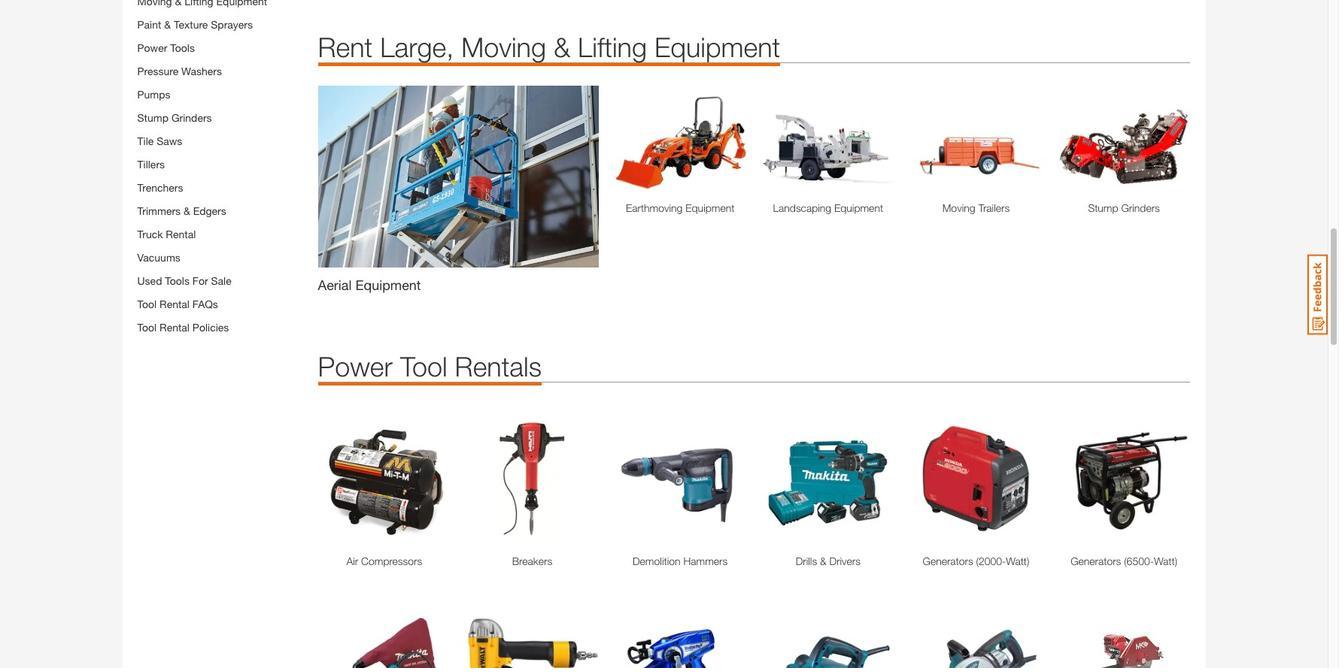 Task type: locate. For each thing, give the bounding box(es) containing it.
pressure
[[137, 65, 178, 78]]

stump grinders up the saws
[[137, 112, 212, 124]]

rent moving trailers image
[[910, 93, 1043, 193]]

0 vertical spatial grinders
[[171, 112, 212, 124]]

tile saws
[[137, 135, 182, 148]]

&
[[164, 18, 171, 31], [554, 31, 570, 63], [184, 205, 190, 218], [820, 555, 826, 568]]

0 vertical spatial tools
[[170, 42, 195, 54]]

power for power tool rentals
[[318, 351, 393, 383]]

0 vertical spatial stump
[[137, 112, 169, 124]]

0 horizontal spatial moving
[[461, 31, 546, 63]]

tool
[[137, 298, 157, 311], [137, 322, 157, 334], [400, 351, 447, 383]]

used tools for sale
[[137, 275, 232, 288]]

2 generators from the left
[[1071, 555, 1121, 568]]

1 generators from the left
[[923, 555, 973, 568]]

grinders up the saws
[[171, 112, 212, 124]]

tool down tool rental faqs link
[[137, 322, 157, 334]]

rental
[[166, 228, 196, 241], [160, 298, 190, 311], [160, 322, 190, 334]]

drills & drivers
[[796, 555, 861, 568]]

trimmers & edgers
[[137, 205, 226, 218]]

watt) for (6500-
[[1154, 555, 1177, 568]]

stump grinders link
[[137, 112, 212, 124], [1058, 200, 1191, 216]]

0 horizontal spatial watt)
[[1006, 555, 1029, 568]]

2 vertical spatial tool
[[400, 351, 447, 383]]

stump down pumps link
[[137, 112, 169, 124]]

0 vertical spatial tool
[[137, 298, 157, 311]]

1 vertical spatial tool
[[137, 322, 157, 334]]

grinders
[[171, 112, 212, 124], [1121, 202, 1160, 215]]

stump grinders link up the saws
[[137, 112, 212, 124]]

0 vertical spatial moving
[[461, 31, 546, 63]]

breakers link
[[466, 553, 599, 569]]

breakers
[[512, 555, 552, 568]]

0 horizontal spatial stump
[[137, 112, 169, 124]]

1 horizontal spatial grinders
[[1121, 202, 1160, 215]]

generators (2000-watt)
[[923, 555, 1029, 568]]

moving
[[461, 31, 546, 63], [942, 202, 975, 215]]

paint & texture sprayers
[[137, 18, 253, 31]]

generators for generators (6500-watt)
[[1071, 555, 1121, 568]]

1 vertical spatial stump
[[1088, 202, 1118, 215]]

watt)
[[1006, 555, 1029, 568], [1154, 555, 1177, 568]]

grinders down rent stump grinders 'image'
[[1121, 202, 1160, 215]]

1 horizontal spatial power
[[318, 351, 393, 383]]

used tools for sale link
[[137, 275, 232, 288]]

rent planers image
[[762, 607, 895, 669]]

tool down the used
[[137, 298, 157, 311]]

pumps
[[137, 88, 170, 101]]

trailers
[[978, 202, 1010, 215]]

truck rental
[[137, 228, 196, 241]]

edgers
[[193, 205, 226, 218]]

stump grinders
[[137, 112, 212, 124], [1088, 202, 1160, 215]]

1 horizontal spatial stump grinders
[[1088, 202, 1160, 215]]

paint & texture sprayers link
[[137, 18, 253, 31]]

2 watt) from the left
[[1154, 555, 1177, 568]]

rent paint sprayers image
[[614, 607, 747, 669]]

0 horizontal spatial generators
[[923, 555, 973, 568]]

0 horizontal spatial grinders
[[171, 112, 212, 124]]

tools up pressure washers
[[170, 42, 195, 54]]

1 watt) from the left
[[1006, 555, 1029, 568]]

equipment
[[654, 31, 780, 63], [686, 202, 735, 215], [834, 202, 883, 215], [355, 277, 421, 293]]

earthmoving
[[626, 202, 683, 215]]

generators (6500-watt)
[[1071, 555, 1177, 568]]

power
[[137, 42, 167, 54], [318, 351, 393, 383]]

generators for generators (2000-watt)
[[923, 555, 973, 568]]

rental for tool rental policies
[[160, 322, 190, 334]]

tools left for
[[165, 275, 190, 288]]

1 horizontal spatial generators
[[1071, 555, 1121, 568]]

1 horizontal spatial stump
[[1088, 202, 1118, 215]]

air
[[346, 555, 358, 568]]

generators
[[923, 555, 973, 568], [1071, 555, 1121, 568]]

rent earthmoving equipment image
[[614, 93, 747, 193]]

stump grinders down rent stump grinders 'image'
[[1088, 202, 1160, 215]]

generators left (2000- on the bottom of page
[[923, 555, 973, 568]]

stump
[[137, 112, 169, 124], [1088, 202, 1118, 215]]

1 horizontal spatial stump grinders link
[[1058, 200, 1191, 216]]

rent aerial equipment image
[[318, 85, 599, 268]]

policies
[[192, 322, 229, 334]]

tools for power
[[170, 42, 195, 54]]

1 vertical spatial tools
[[165, 275, 190, 288]]

0 horizontal spatial power
[[137, 42, 167, 54]]

tool left rentals
[[400, 351, 447, 383]]

0 horizontal spatial stump grinders link
[[137, 112, 212, 124]]

demolition hammers
[[633, 555, 728, 568]]

tile
[[137, 135, 154, 148]]

& for paint & texture sprayers
[[164, 18, 171, 31]]

equipment for earthmoving equipment
[[686, 202, 735, 215]]

tool rental faqs link
[[137, 298, 218, 311]]

0 horizontal spatial stump grinders
[[137, 112, 212, 124]]

& right drills
[[820, 555, 826, 568]]

tools
[[170, 42, 195, 54], [165, 275, 190, 288]]

rental up tool rental policies
[[160, 298, 190, 311]]

washers
[[181, 65, 222, 78]]

grinders for bottommost stump grinders link
[[1121, 202, 1160, 215]]

rent demolition hammers image
[[614, 413, 747, 546]]

(6500-
[[1124, 555, 1154, 568]]

stump down rent stump grinders 'image'
[[1088, 202, 1118, 215]]

rental down trimmers & edgers on the top left
[[166, 228, 196, 241]]

1 vertical spatial stump grinders
[[1088, 202, 1160, 215]]

0 vertical spatial stump grinders
[[137, 112, 212, 124]]

& inside "link"
[[820, 555, 826, 568]]

rental down tool rental faqs link
[[160, 322, 190, 334]]

grinders for the top stump grinders link
[[171, 112, 212, 124]]

& left edgers
[[184, 205, 190, 218]]

1 vertical spatial power
[[318, 351, 393, 383]]

rent tile saws image
[[1058, 607, 1191, 669]]

1 vertical spatial rental
[[160, 298, 190, 311]]

1 horizontal spatial watt)
[[1154, 555, 1177, 568]]

air compressors link
[[318, 553, 451, 569]]

stump grinders link down rent stump grinders 'image'
[[1058, 200, 1191, 216]]

air compressors
[[346, 555, 422, 568]]

& right paint
[[164, 18, 171, 31]]

& left lifting
[[554, 31, 570, 63]]

trenchers
[[137, 182, 183, 194]]

demolition hammers link
[[614, 553, 747, 569]]

stump for bottommost stump grinders link
[[1088, 202, 1118, 215]]

rent drills & drivers image
[[762, 413, 895, 546]]

0 vertical spatial rental
[[166, 228, 196, 241]]

generators left (6500-
[[1071, 555, 1121, 568]]

tools for used
[[165, 275, 190, 288]]

1 vertical spatial moving
[[942, 202, 975, 215]]

2 vertical spatial rental
[[160, 322, 190, 334]]

tillers link
[[137, 158, 165, 171]]

rent generators (6500 watts) image
[[1058, 413, 1191, 546]]

0 vertical spatial power
[[137, 42, 167, 54]]

1 vertical spatial grinders
[[1121, 202, 1160, 215]]

pressure washers link
[[137, 65, 222, 78]]

pumps link
[[137, 88, 170, 101]]

moving trailers
[[942, 202, 1010, 215]]

equipment for aerial equipment
[[355, 277, 421, 293]]

rent generators (2000-watts) image
[[910, 413, 1043, 546]]

watt) for (2000-
[[1006, 555, 1029, 568]]



Task type: describe. For each thing, give the bounding box(es) containing it.
earthmoving equipment
[[626, 202, 735, 215]]

& for trimmers & edgers
[[184, 205, 190, 218]]

landscaping equipment
[[773, 202, 883, 215]]

rentals
[[455, 351, 542, 383]]

sale
[[211, 275, 232, 288]]

rent saws image
[[910, 607, 1043, 669]]

0 vertical spatial stump grinders link
[[137, 112, 212, 124]]

1 vertical spatial stump grinders link
[[1058, 200, 1191, 216]]

rental for tool rental faqs
[[160, 298, 190, 311]]

tool for tool rental faqs
[[137, 298, 157, 311]]

feedback link image
[[1308, 254, 1328, 336]]

rent large, moving & lifting equipment
[[318, 31, 780, 63]]

power tools link
[[137, 42, 195, 54]]

used
[[137, 275, 162, 288]]

generators (2000-watt) link
[[910, 553, 1043, 569]]

aerial equipment link
[[318, 85, 599, 296]]

moving trailers link
[[910, 200, 1043, 216]]

rent breakers image
[[466, 413, 599, 546]]

landscaping
[[773, 202, 831, 215]]

& for drills & drivers
[[820, 555, 826, 568]]

aerial
[[318, 277, 352, 293]]

power for power tools
[[137, 42, 167, 54]]

rent nailers image
[[466, 607, 599, 669]]

earthmoving equipment link
[[614, 200, 747, 216]]

generators (6500-watt) link
[[1058, 553, 1191, 569]]

rent landscaping equipment image
[[762, 93, 895, 193]]

rent air compressors image
[[318, 413, 451, 546]]

rent handheld sanders image
[[318, 607, 451, 669]]

faqs
[[192, 298, 218, 311]]

tool rental faqs
[[137, 298, 218, 311]]

equipment for landscaping equipment
[[834, 202, 883, 215]]

trimmers & edgers link
[[137, 205, 226, 218]]

drivers
[[829, 555, 861, 568]]

rent
[[318, 31, 373, 63]]

hammers
[[683, 555, 728, 568]]

stump grinders for the top stump grinders link
[[137, 112, 212, 124]]

rent stump grinders image
[[1058, 93, 1191, 193]]

tile saws link
[[137, 135, 182, 148]]

drills & drivers link
[[762, 553, 895, 569]]

texture
[[174, 18, 208, 31]]

drills
[[796, 555, 817, 568]]

lifting
[[578, 31, 647, 63]]

tool rental policies
[[137, 322, 229, 334]]

1 horizontal spatial moving
[[942, 202, 975, 215]]

paint
[[137, 18, 161, 31]]

tool rental policies link
[[137, 322, 229, 334]]

for
[[192, 275, 208, 288]]

compressors
[[361, 555, 422, 568]]

tillers
[[137, 158, 165, 171]]

stump grinders for bottommost stump grinders link
[[1088, 202, 1160, 215]]

power tools
[[137, 42, 195, 54]]

trenchers link
[[137, 182, 183, 194]]

pressure washers
[[137, 65, 222, 78]]

demolition
[[633, 555, 680, 568]]

rental for truck rental
[[166, 228, 196, 241]]

power tool rentals
[[318, 351, 542, 383]]

aerial equipment
[[318, 277, 421, 293]]

trimmers
[[137, 205, 181, 218]]

tool for tool rental policies
[[137, 322, 157, 334]]

large,
[[380, 31, 454, 63]]

stump for the top stump grinders link
[[137, 112, 169, 124]]

vacuums
[[137, 252, 180, 264]]

saws
[[157, 135, 182, 148]]

sprayers
[[211, 18, 253, 31]]

truck
[[137, 228, 163, 241]]

(2000-
[[976, 555, 1006, 568]]

landscaping equipment link
[[762, 200, 895, 216]]

truck rental link
[[137, 228, 196, 241]]

vacuums link
[[137, 252, 180, 264]]



Task type: vqa. For each thing, say whether or not it's contained in the screenshot.
Earthmoving Equipment
yes



